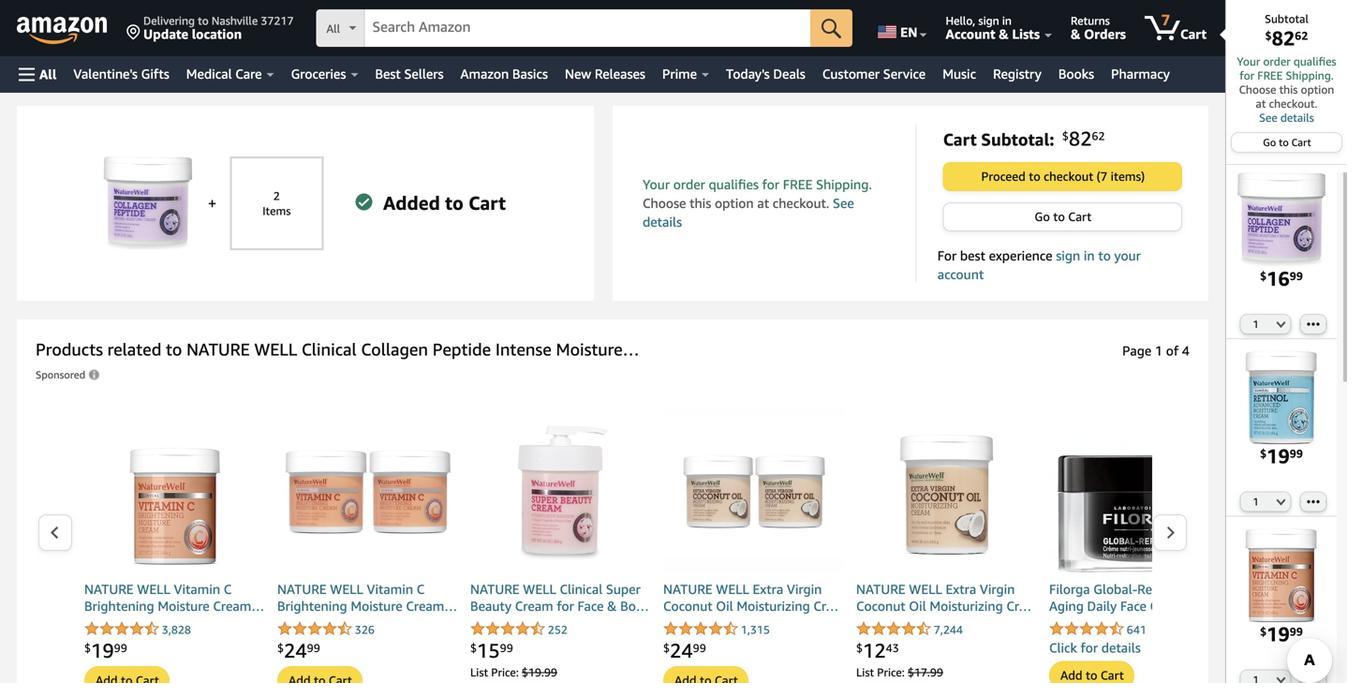 Task type: describe. For each thing, give the bounding box(es) containing it.
cart right added
[[469, 191, 506, 214]]

update
[[143, 26, 188, 42]]

add to cart submit for 641
[[1051, 662, 1134, 683]]

Proceed to checkout                     (7 items) submit
[[945, 163, 1182, 190]]

en link
[[867, 5, 936, 52]]

cream,
[[1151, 599, 1192, 614]]

medical
[[186, 66, 232, 82]]

list for 12
[[857, 666, 875, 679]]

nature well clinical collagen peptide intense moisture cream for face, neck, &amp; body, anti-aging cream that hydrates, plumps, restores moisture, and increases suppleness, 10 oz image for 1
[[1235, 172, 1329, 267]]

0 horizontal spatial go to cart
[[1035, 210, 1092, 224]]

62 inside cart subtotal: $ 82 62
[[1093, 129, 1106, 142]]

2 items
[[263, 189, 291, 217]]

coconut for 7,244
[[857, 599, 906, 614]]

your order qualifies for free shipping. choose this option at checkout. see details
[[1238, 55, 1337, 124]]

virgin for 7,244
[[980, 582, 1016, 597]]

nature well vitamin c brightening moisture cream for face, body, & hands, visibly enhances skin tone, helps improve overall t image for 24
[[277, 399, 459, 581]]

en
[[901, 24, 918, 40]]

account
[[946, 26, 996, 42]]

next image
[[1166, 526, 1176, 540]]

15
[[477, 639, 500, 662]]

$ inside $ 12 43
[[857, 642, 863, 655]]

new releases
[[565, 66, 646, 82]]

today's deals link
[[718, 61, 814, 87]]

cart subtotal: $ 82 62
[[944, 127, 1106, 150]]

returns & orders
[[1072, 14, 1127, 42]]

hello, sign in
[[946, 14, 1012, 27]]

nature for 326
[[277, 582, 327, 597]]

best sellers
[[375, 66, 444, 82]]

add
[[1061, 668, 1083, 683]]

prime
[[663, 66, 697, 82]]

medical care link
[[178, 61, 283, 87]]

$ 19 99 inside list
[[84, 639, 127, 662]]

at for added to cart
[[758, 195, 770, 211]]

nature well clinical super beauty cream for face & bo… link
[[471, 581, 652, 618]]

1 for 19
[[1254, 496, 1260, 508]]

see details link for 82
[[1236, 111, 1339, 125]]

virgin for 1,315
[[787, 582, 822, 597]]

641 link
[[1050, 621, 1147, 638]]

basics
[[513, 66, 548, 82]]

1 vertical spatial 1
[[1156, 343, 1163, 359]]

0 horizontal spatial 82
[[1069, 127, 1093, 150]]

music
[[943, 66, 977, 82]]

added to cart
[[383, 191, 506, 214]]

list containing 19
[[73, 399, 1348, 683]]

books link
[[1051, 61, 1103, 87]]

1,315 link
[[664, 621, 770, 638]]

see details
[[643, 195, 855, 230]]

service
[[884, 66, 926, 82]]

your order qualifies for free shipping. choose this option at checkout.
[[643, 177, 873, 211]]

filorga
[[1050, 582, 1091, 597]]

for inside your order qualifies for free shipping. choose this option at checkout.
[[763, 177, 780, 192]]

your for added to cart
[[643, 177, 670, 192]]

subtotal:
[[982, 129, 1055, 150]]

registry
[[994, 66, 1042, 82]]

nature well extra virgin coconut oil moisturizing cream for face, body, & hands, restores skin's moisture barrier, provides i image
[[857, 399, 1039, 581]]

groceries
[[291, 66, 346, 82]]

nature well vitamin c brightening moisture cream… link for 19
[[84, 581, 266, 618]]

cart right 7
[[1181, 26, 1207, 42]]

24 for nature well vitamin c brightening moisture cream…
[[284, 639, 307, 662]]

account
[[938, 267, 985, 282]]

well for 252
[[523, 582, 557, 597]]

to right related
[[166, 339, 182, 359]]

products related to nature well clinical collagen peptide intense moisture…
[[36, 339, 640, 359]]

7,244 link
[[857, 621, 964, 638]]

account & lists
[[946, 26, 1041, 42]]

anti
[[1179, 582, 1204, 597]]

All search field
[[316, 9, 853, 49]]

to down your order qualifies for free shipping. choose this option at checkout. see details
[[1280, 136, 1290, 149]]

oil for 1,315
[[716, 599, 734, 614]]

sponsored button
[[36, 366, 101, 384]]

amazon
[[461, 66, 509, 82]]

& inside nature well clinical super beauty cream for face & bo…
[[608, 599, 617, 614]]

for inside your order qualifies for free shipping. choose this option at checkout. see details
[[1240, 69, 1255, 82]]

326
[[355, 623, 375, 636]]

well for 1,315
[[716, 582, 750, 597]]

pharmacy
[[1112, 66, 1171, 82]]

deals
[[774, 66, 806, 82]]

best
[[961, 248, 986, 263]]

1 horizontal spatial go to cart link
[[1233, 133, 1342, 152]]

items)
[[1111, 169, 1146, 184]]

cream
[[515, 599, 554, 614]]

nature for 3,828
[[84, 582, 134, 597]]

4
[[1183, 343, 1190, 359]]

proceed
[[982, 169, 1026, 184]]

nature well clinical super beauty cream for face & body, ultimate beauty solution featuring collagen tripeptides that provide image
[[471, 399, 652, 581]]

groceries link
[[283, 61, 367, 87]]

intense
[[496, 339, 552, 359]]

see inside see details
[[833, 195, 855, 211]]

to inside list
[[1086, 668, 1098, 683]]

252
[[548, 623, 568, 636]]

option for 82
[[1302, 83, 1335, 96]]

1,315
[[741, 623, 770, 636]]

$ 16 99
[[1261, 267, 1304, 290]]

0 horizontal spatial clinical
[[302, 339, 357, 359]]

nature well vitamin c brightening moisture cream for face, body, & hands, visibly enhances skin tone, helps improve overall t image for 19
[[84, 399, 266, 581]]

99 inside '$ 15 99'
[[500, 642, 513, 655]]

62 inside "subtotal $ 82 62"
[[1296, 29, 1309, 42]]

hello,
[[946, 14, 976, 27]]

cart inside cart subtotal: $ 82 62
[[944, 129, 977, 150]]

nature well clinical collagen peptide intense moisture cream for face, neck, &amp; body, anti-aging cream that hydrates, plumps, restores moisture, and increases suppleness, 10 oz image for cart subtotal:
[[101, 157, 195, 250]]

filorga global-repair anti aging daily face cream, moi…
[[1050, 582, 1231, 614]]

$ 19 99 for nature well clinical retinol advanced moisture cream for face, body, &amp; hands, anti aging, targets discoloration, wrinkles, sun damage, crepey, &amp; sagging skin, 16 oz image at the bottom right of page dropdown image
[[1261, 444, 1304, 468]]

24 for nature well extra virgin coconut oil moisturizing cr…
[[670, 639, 693, 662]]

add to cart
[[1061, 668, 1125, 683]]

details inside see details
[[643, 214, 682, 230]]

nashville
[[212, 14, 258, 27]]

brightening for 24
[[277, 599, 347, 614]]

super
[[606, 582, 641, 597]]

all inside search box
[[327, 22, 340, 35]]

collagen
[[361, 339, 428, 359]]

face inside filorga global-repair anti aging daily face cream, moi…
[[1121, 599, 1147, 614]]

page 1 of 4
[[1123, 343, 1190, 359]]

order for added to cart
[[674, 177, 706, 192]]

see inside your order qualifies for free shipping. choose this option at checkout. see details
[[1260, 111, 1278, 124]]

bo…
[[621, 599, 650, 614]]

subtotal $ 82 62
[[1266, 12, 1309, 50]]

3,828
[[162, 623, 191, 636]]

1 vertical spatial go
[[1035, 210, 1051, 224]]

previous image
[[50, 526, 60, 540]]

added
[[383, 191, 440, 214]]

of
[[1167, 343, 1179, 359]]

price: for 15
[[491, 666, 519, 679]]

2
[[274, 189, 280, 202]]

cr… for 1,315
[[814, 599, 839, 614]]

click for details
[[1050, 640, 1142, 656]]

peptide
[[433, 339, 491, 359]]

7,244
[[934, 623, 964, 636]]

choose for added to cart
[[643, 195, 687, 211]]

cart down checkout on the top right of page
[[1069, 210, 1092, 224]]

extra for 7,244
[[946, 582, 977, 597]]

today's
[[727, 66, 770, 82]]

moisture…
[[556, 339, 640, 359]]

nature well vitamin c brightening moisture cream… for 19
[[84, 582, 265, 614]]

to inside delivering to nashville 37217 update location
[[198, 14, 209, 27]]

$19.99
[[522, 666, 558, 679]]

12
[[863, 639, 886, 662]]

prime link
[[654, 61, 718, 87]]

$ 24 99 for nature well vitamin c brightening moisture cream…
[[277, 639, 320, 662]]

experience
[[990, 248, 1053, 263]]

brightening for 19
[[84, 599, 154, 614]]

amazon basics
[[461, 66, 548, 82]]

moisturizing for 7,244
[[930, 599, 1004, 614]]

delivering to nashville 37217 update location
[[143, 14, 294, 42]]

nature well extra virgin coconut oil moisturizing cr… link for 7,244
[[857, 581, 1039, 618]]

nature for 1,315
[[664, 582, 713, 597]]

medical care
[[186, 66, 262, 82]]

new
[[565, 66, 592, 82]]

nature well extra virgin coconut oil moisturizing cr… for 1,315
[[664, 582, 839, 614]]



Task type: locate. For each thing, give the bounding box(es) containing it.
0 horizontal spatial shipping.
[[817, 177, 873, 192]]

cart down click for details link
[[1101, 668, 1125, 683]]

free inside your order qualifies for free shipping. choose this option at checkout.
[[783, 177, 813, 192]]

0 horizontal spatial nature well clinical collagen peptide intense moisture cream for face, neck, &amp; body, anti-aging cream that hydrates, plumps, restores moisture, and increases suppleness, 10 oz image
[[101, 157, 195, 250]]

0 horizontal spatial this
[[690, 195, 712, 211]]

1 dropdown image from the top
[[1277, 320, 1287, 328]]

24
[[284, 639, 307, 662], [670, 639, 693, 662]]

nature up '7,244' 'link'
[[857, 582, 906, 597]]

sign
[[979, 14, 1000, 27], [1057, 248, 1081, 263]]

to right added
[[445, 191, 464, 214]]

nature right related
[[187, 339, 250, 359]]

1 vertical spatial sign
[[1057, 248, 1081, 263]]

nature well extra virgin coconut oil moisturizing cr… link up 7,244
[[857, 581, 1039, 618]]

moisture up 3,828
[[158, 599, 210, 614]]

order inside your order qualifies for free shipping. choose this option at checkout.
[[674, 177, 706, 192]]

19 for nature well 2.0 vitamin c brightening moisture cream for face, body, &amp; hands, visibly enhances skin tone, helps improve overall texture, 16 oz (packaging may vary) image at bottom
[[1268, 622, 1291, 646]]

1 horizontal spatial cream…
[[406, 599, 458, 614]]

326 link
[[277, 621, 375, 638]]

nature well clinical collagen peptide intense moisture cream for face, neck, &amp; body, anti-aging cream that hydrates, plumps, restores moisture, and increases suppleness, 10 oz image
[[101, 157, 195, 250], [1235, 172, 1329, 267]]

filorga global-repair anti aging daily face cream, moi… link
[[1050, 581, 1232, 618]]

valentine's gifts link
[[65, 61, 178, 87]]

at inside your order qualifies for free shipping. choose this option at checkout. see details
[[1257, 97, 1267, 110]]

vitamin
[[174, 582, 220, 597], [367, 582, 413, 597]]

& left lists
[[1000, 26, 1009, 42]]

1 vertical spatial see
[[833, 195, 855, 211]]

62
[[1296, 29, 1309, 42], [1093, 129, 1106, 142]]

add to cart submit down click for details link
[[1051, 662, 1134, 683]]

1 horizontal spatial qualifies
[[1294, 55, 1337, 68]]

vitamin up 3,828
[[174, 582, 220, 597]]

add to cart submit down 326 link
[[278, 667, 362, 683]]

moisture
[[158, 599, 210, 614], [351, 599, 403, 614]]

1 horizontal spatial all
[[327, 22, 340, 35]]

1 cream… from the left
[[213, 599, 265, 614]]

1 horizontal spatial virgin
[[980, 582, 1016, 597]]

0 horizontal spatial your
[[643, 177, 670, 192]]

0 horizontal spatial checkout.
[[773, 195, 830, 211]]

list price: $19.99
[[471, 666, 558, 679]]

sign inside sign in to your account
[[1057, 248, 1081, 263]]

checkout
[[1044, 169, 1094, 184]]

1 horizontal spatial nature well extra virgin coconut oil moisturizing cr… link
[[857, 581, 1039, 618]]

nature well clinical super beauty cream for face & bo…
[[471, 582, 650, 614]]

1 price: from the left
[[491, 666, 519, 679]]

brightening up 3,828 link
[[84, 599, 154, 614]]

cream… for 19
[[213, 599, 265, 614]]

1 horizontal spatial list
[[857, 666, 875, 679]]

99 inside $ 16 99
[[1291, 269, 1304, 282]]

82 down subtotal
[[1273, 26, 1296, 50]]

0 horizontal spatial all
[[39, 67, 57, 82]]

1 horizontal spatial order
[[1264, 55, 1291, 68]]

nature inside nature well clinical super beauty cream for face & bo…
[[471, 582, 520, 597]]

all inside button
[[39, 67, 57, 82]]

0 vertical spatial see details link
[[1236, 111, 1339, 125]]

order for 82
[[1264, 55, 1291, 68]]

price: down 43
[[878, 666, 905, 679]]

navigation navigation
[[0, 0, 1348, 683]]

your
[[1115, 248, 1142, 263]]

nature well extra virgin coconut oil moisturizing cream for face & body, restores skin's moisture barrier, provides intense h image
[[664, 399, 846, 581]]

nature well extra virgin coconut oil moisturizing cr… for 7,244
[[857, 582, 1032, 614]]

1 list from the left
[[471, 666, 489, 679]]

19 for nature well clinical retinol advanced moisture cream for face, body, &amp; hands, anti aging, targets discoloration, wrinkles, sun damage, crepey, &amp; sagging skin, 16 oz image at the bottom right of page
[[1268, 444, 1291, 468]]

to right add
[[1086, 668, 1098, 683]]

face up 641 in the right bottom of the page
[[1121, 599, 1147, 614]]

$ 12 43
[[857, 639, 900, 662]]

2 24 from the left
[[670, 639, 693, 662]]

1 cr… from the left
[[814, 599, 839, 614]]

0 horizontal spatial 62
[[1093, 129, 1106, 142]]

& inside returns & orders
[[1072, 26, 1081, 42]]

returns
[[1072, 14, 1111, 27]]

1 horizontal spatial checkout.
[[1270, 97, 1318, 110]]

1 horizontal spatial clinical
[[560, 582, 603, 597]]

1 nature well extra virgin coconut oil moisturizing cr… from the left
[[664, 582, 839, 614]]

2 oil from the left
[[910, 599, 927, 614]]

1 c from the left
[[224, 582, 232, 597]]

24 down 326 link
[[284, 639, 307, 662]]

see details link for added to cart
[[643, 195, 855, 230]]

details inside list
[[1102, 640, 1142, 656]]

1 vertical spatial dropdown image
[[1277, 498, 1287, 506]]

amazon image
[[17, 17, 108, 45]]

0 horizontal spatial virgin
[[787, 582, 822, 597]]

$ 15 99
[[471, 639, 513, 662]]

0 horizontal spatial oil
[[716, 599, 734, 614]]

vitamin for 24
[[367, 582, 413, 597]]

sign inside navigation navigation
[[979, 14, 1000, 27]]

2 coconut from the left
[[857, 599, 906, 614]]

0 horizontal spatial nature well vitamin c brightening moisture cream…
[[84, 582, 265, 614]]

free up see details
[[783, 177, 813, 192]]

clinical inside nature well clinical super beauty cream for face & bo…
[[560, 582, 603, 597]]

2 nature well extra virgin coconut oil moisturizing cr… link from the left
[[857, 581, 1039, 618]]

2 nature well vitamin c brightening moisture cream… link from the left
[[277, 581, 459, 618]]

pharmacy link
[[1103, 61, 1179, 87]]

cream… for 24
[[406, 599, 458, 614]]

&
[[1000, 26, 1009, 42], [1072, 26, 1081, 42], [608, 599, 617, 614]]

global-
[[1094, 582, 1138, 597]]

oil up '7,244' 'link'
[[910, 599, 927, 614]]

& left orders
[[1072, 26, 1081, 42]]

0 horizontal spatial face
[[578, 599, 604, 614]]

nature
[[187, 339, 250, 359], [84, 582, 134, 597], [277, 582, 327, 597], [471, 582, 520, 597], [664, 582, 713, 597], [857, 582, 906, 597]]

1 horizontal spatial go to cart
[[1264, 136, 1312, 149]]

moisturizing
[[737, 599, 811, 614], [930, 599, 1004, 614]]

0 horizontal spatial vitamin
[[174, 582, 220, 597]]

vitamin for 19
[[174, 582, 220, 597]]

1 vertical spatial at
[[758, 195, 770, 211]]

add to cart submit for 326
[[278, 667, 362, 683]]

go down your order qualifies for free shipping. choose this option at checkout. see details
[[1264, 136, 1277, 149]]

to left your at the right of the page
[[1099, 248, 1112, 263]]

0 horizontal spatial see
[[833, 195, 855, 211]]

your inside your order qualifies for free shipping. choose this option at checkout. see details
[[1238, 55, 1261, 68]]

clinical left collagen
[[302, 339, 357, 359]]

shipping. for 82
[[1287, 69, 1335, 82]]

moisture for 24
[[351, 599, 403, 614]]

2 vitamin from the left
[[367, 582, 413, 597]]

at inside your order qualifies for free shipping. choose this option at checkout.
[[758, 195, 770, 211]]

moisturizing up 1,315
[[737, 599, 811, 614]]

1 up nature well 2.0 vitamin c brightening moisture cream for face, body, &amp; hands, visibly enhances skin tone, helps improve overall texture, 16 oz (packaging may vary) image at bottom
[[1254, 496, 1260, 508]]

0 vertical spatial details
[[1281, 111, 1315, 124]]

choose
[[1240, 83, 1277, 96], [643, 195, 687, 211]]

this inside your order qualifies for free shipping. choose this option at checkout. see details
[[1280, 83, 1299, 96]]

0 vertical spatial 82
[[1273, 26, 1296, 50]]

2 vertical spatial details
[[1102, 640, 1142, 656]]

choose for 82
[[1240, 83, 1277, 96]]

dropdown image
[[1277, 320, 1287, 328], [1277, 498, 1287, 506], [1277, 676, 1287, 683]]

go up experience
[[1035, 210, 1051, 224]]

face inside nature well clinical super beauty cream for face & bo…
[[578, 599, 604, 614]]

1 vertical spatial details
[[643, 214, 682, 230]]

for inside nature well clinical super beauty cream for face & bo…
[[557, 599, 575, 614]]

$ inside $ 16 99
[[1261, 269, 1268, 282]]

0 vertical spatial see
[[1260, 111, 1278, 124]]

62 down subtotal
[[1296, 29, 1309, 42]]

for best experience
[[938, 248, 1057, 263]]

1 vertical spatial see details link
[[643, 195, 855, 230]]

location
[[192, 26, 242, 42]]

nature well clinical retinol advanced moisture cream for face, body, &amp; hands, anti aging, targets discoloration, wrinkles, sun damage, crepey, &amp; sagging skin, 16 oz image
[[1235, 350, 1329, 444]]

to
[[198, 14, 209, 27], [1280, 136, 1290, 149], [1029, 169, 1041, 184], [445, 191, 464, 214], [1054, 210, 1066, 224], [1099, 248, 1112, 263], [166, 339, 182, 359], [1086, 668, 1098, 683]]

1 horizontal spatial details
[[1102, 640, 1142, 656]]

0 horizontal spatial choose
[[643, 195, 687, 211]]

price: for 12
[[878, 666, 905, 679]]

1 horizontal spatial shipping.
[[1287, 69, 1335, 82]]

2 list from the left
[[857, 666, 875, 679]]

(7
[[1097, 169, 1108, 184]]

1 nature well vitamin c brightening moisture cream for face, body, & hands, visibly enhances skin tone, helps improve overall t image from the left
[[84, 399, 266, 581]]

brightening up 326 link
[[277, 599, 347, 614]]

checkout.
[[1270, 97, 1318, 110], [773, 195, 830, 211]]

nature well extra virgin coconut oil moisturizing cr… link for 1,315
[[664, 581, 846, 618]]

1 horizontal spatial moisture
[[351, 599, 403, 614]]

2 cr… from the left
[[1007, 599, 1032, 614]]

in left your at the right of the page
[[1084, 248, 1096, 263]]

1 for 16
[[1254, 318, 1260, 330]]

clinical
[[302, 339, 357, 359], [560, 582, 603, 597]]

virgin
[[787, 582, 822, 597], [980, 582, 1016, 597]]

nature well 2.0 vitamin c brightening moisture cream for face, body, &amp; hands, visibly enhances skin tone, helps improve overall texture, 16 oz (packaging may vary) image
[[1235, 528, 1329, 622]]

1 horizontal spatial sign
[[1057, 248, 1081, 263]]

in left lists
[[1003, 14, 1012, 27]]

best sellers link
[[367, 61, 452, 87]]

for
[[938, 248, 957, 263]]

nature well extra virgin coconut oil moisturizing cr… up 7,244
[[857, 582, 1032, 614]]

go to cart down 'proceed to checkout                     (7 items)' submit
[[1035, 210, 1092, 224]]

customer service link
[[814, 61, 935, 87]]

0 horizontal spatial see details link
[[643, 195, 855, 230]]

click
[[1050, 640, 1078, 656]]

nature well extra virgin coconut oil moisturizing cr… link up 1,315
[[664, 581, 846, 618]]

2 horizontal spatial &
[[1072, 26, 1081, 42]]

aging
[[1050, 599, 1084, 614]]

to down 'proceed to checkout                     (7 items)' submit
[[1054, 210, 1066, 224]]

go to cart link down your order qualifies for free shipping. choose this option at checkout. see details
[[1233, 133, 1342, 152]]

0 vertical spatial checkout.
[[1270, 97, 1318, 110]]

page
[[1123, 343, 1152, 359]]

extra up 7,244
[[946, 582, 977, 597]]

oil up 1,315 link
[[716, 599, 734, 614]]

well
[[254, 339, 297, 359], [137, 582, 170, 597], [330, 582, 364, 597], [523, 582, 557, 597], [716, 582, 750, 597], [910, 582, 943, 597]]

1 vertical spatial qualifies
[[709, 177, 759, 192]]

face left bo…
[[578, 599, 604, 614]]

books
[[1059, 66, 1095, 82]]

1 horizontal spatial nature well vitamin c brightening moisture cream for face, body, & hands, visibly enhances skin tone, helps improve overall t image
[[277, 399, 459, 581]]

0 vertical spatial 1
[[1254, 318, 1260, 330]]

choose inside your order qualifies for free shipping. choose this option at checkout. see details
[[1240, 83, 1277, 96]]

1 up nature well clinical retinol advanced moisture cream for face, body, &amp; hands, anti aging, targets discoloration, wrinkles, sun damage, crepey, &amp; sagging skin, 16 oz image at the bottom right of page
[[1254, 318, 1260, 330]]

c for 24
[[417, 582, 425, 597]]

+
[[208, 195, 217, 212]]

order inside your order qualifies for free shipping. choose this option at checkout. see details
[[1264, 55, 1291, 68]]

option for added to cart
[[715, 195, 754, 211]]

free down "subtotal $ 82 62"
[[1258, 69, 1284, 82]]

$ inside '$ 15 99'
[[471, 642, 477, 655]]

all down amazon image
[[39, 67, 57, 82]]

price: down '$ 15 99' at the bottom of the page
[[491, 666, 519, 679]]

nature well extra virgin coconut oil moisturizing cr…
[[664, 582, 839, 614], [857, 582, 1032, 614]]

0 horizontal spatial moisturizing
[[737, 599, 811, 614]]

7
[[1162, 11, 1171, 29]]

to inside sign in to your account
[[1099, 248, 1112, 263]]

2 nature well vitamin c brightening moisture cream for face, body, & hands, visibly enhances skin tone, helps improve overall t image from the left
[[277, 399, 459, 581]]

1 horizontal spatial coconut
[[857, 599, 906, 614]]

1 horizontal spatial nature well vitamin c brightening moisture cream…
[[277, 582, 458, 614]]

2 virgin from the left
[[980, 582, 1016, 597]]

order down "subtotal $ 82 62"
[[1264, 55, 1291, 68]]

add to cart submit for 1,315
[[665, 667, 748, 683]]

to left nashville
[[198, 14, 209, 27]]

coconut for 1,315
[[664, 599, 713, 614]]

1 vertical spatial all
[[39, 67, 57, 82]]

sign in to your account link
[[938, 248, 1142, 282]]

0 horizontal spatial go to cart link
[[945, 203, 1182, 231]]

checkout. inside your order qualifies for free shipping. choose this option at checkout.
[[773, 195, 830, 211]]

nature up beauty on the bottom
[[471, 582, 520, 597]]

releases
[[595, 66, 646, 82]]

valentine's gifts
[[74, 66, 169, 82]]

free for added to cart
[[783, 177, 813, 192]]

qualifies for 82
[[1294, 55, 1337, 68]]

free inside your order qualifies for free shipping. choose this option at checkout. see details
[[1258, 69, 1284, 82]]

go inside navigation navigation
[[1264, 136, 1277, 149]]

nature well extra virgin coconut oil moisturizing cr… up 1,315
[[664, 582, 839, 614]]

3 dropdown image from the top
[[1277, 676, 1287, 683]]

1 horizontal spatial see details link
[[1236, 111, 1339, 125]]

for
[[1240, 69, 1255, 82], [763, 177, 780, 192], [557, 599, 575, 614], [1081, 640, 1099, 656]]

this inside your order qualifies for free shipping. choose this option at checkout.
[[690, 195, 712, 211]]

2 $ 24 99 from the left
[[664, 639, 707, 662]]

0 horizontal spatial brightening
[[84, 599, 154, 614]]

$ 19 99 for nature well 2.0 vitamin c brightening moisture cream for face, body, &amp; hands, visibly enhances skin tone, helps improve overall texture, 16 oz (packaging may vary) image at bottom dropdown image
[[1261, 622, 1304, 646]]

& for returns
[[1072, 26, 1081, 42]]

all up groceries link
[[327, 22, 340, 35]]

shipping. inside your order qualifies for free shipping. choose this option at checkout. see details
[[1287, 69, 1335, 82]]

nature for 252
[[471, 582, 520, 597]]

nature well vitamin c brightening moisture cream… up 326
[[277, 582, 458, 614]]

sellers
[[404, 66, 444, 82]]

1 face from the left
[[578, 599, 604, 614]]

$ 24 99 down 326 link
[[277, 639, 320, 662]]

nature well extra virgin coconut oil moisturizing cr… link
[[664, 581, 846, 618], [857, 581, 1039, 618]]

go to cart link down 'proceed to checkout                     (7 items)' submit
[[945, 203, 1182, 231]]

1 left the of at the bottom of the page
[[1156, 343, 1163, 359]]

62 up (7
[[1093, 129, 1106, 142]]

None submit
[[811, 9, 853, 47]]

gifts
[[141, 66, 169, 82]]

Add to Cart submit
[[1051, 662, 1134, 683], [85, 667, 169, 683], [278, 667, 362, 683], [665, 667, 748, 683]]

in inside navigation navigation
[[1003, 14, 1012, 27]]

moisture for 19
[[158, 599, 210, 614]]

$ inside cart subtotal: $ 82 62
[[1063, 129, 1069, 142]]

sign in to your account
[[938, 248, 1142, 282]]

add to cart submit for 3,828
[[85, 667, 169, 683]]

0 horizontal spatial price:
[[491, 666, 519, 679]]

Search Amazon text field
[[365, 10, 811, 46]]

moisture up 326
[[351, 599, 403, 614]]

0 vertical spatial your
[[1238, 55, 1261, 68]]

2 horizontal spatial details
[[1281, 111, 1315, 124]]

1 horizontal spatial oil
[[910, 599, 927, 614]]

0 horizontal spatial details
[[643, 214, 682, 230]]

list
[[73, 399, 1348, 683]]

0 horizontal spatial sign
[[979, 14, 1000, 27]]

sign right hello,
[[979, 14, 1000, 27]]

oil for 7,244
[[910, 599, 927, 614]]

well for 7,244
[[910, 582, 943, 597]]

list for 15
[[471, 666, 489, 679]]

dropdown image for nature well 2.0 vitamin c brightening moisture cream for face, body, &amp; hands, visibly enhances skin tone, helps improve overall texture, 16 oz (packaging may vary) image at bottom
[[1277, 676, 1287, 683]]

2 c from the left
[[417, 582, 425, 597]]

1 nature well extra virgin coconut oil moisturizing cr… link from the left
[[664, 581, 846, 618]]

641
[[1128, 623, 1147, 636]]

go to cart down your order qualifies for free shipping. choose this option at checkout. see details
[[1264, 136, 1312, 149]]

1 oil from the left
[[716, 599, 734, 614]]

2 moisture from the left
[[351, 599, 403, 614]]

moisturizing for 1,315
[[737, 599, 811, 614]]

2 dropdown image from the top
[[1277, 498, 1287, 506]]

0 vertical spatial sign
[[979, 14, 1000, 27]]

moisturizing up 7,244
[[930, 599, 1004, 614]]

qualifies for added to cart
[[709, 177, 759, 192]]

1 horizontal spatial extra
[[946, 582, 977, 597]]

0 vertical spatial shipping.
[[1287, 69, 1335, 82]]

this for 82
[[1280, 83, 1299, 96]]

1 coconut from the left
[[664, 599, 713, 614]]

well inside nature well clinical super beauty cream for face & bo…
[[523, 582, 557, 597]]

0 horizontal spatial in
[[1003, 14, 1012, 27]]

1 horizontal spatial brightening
[[277, 599, 347, 614]]

alert image
[[356, 194, 372, 211]]

1 vertical spatial shipping.
[[817, 177, 873, 192]]

0 horizontal spatial free
[[783, 177, 813, 192]]

nature well vitamin c brightening moisture cream… link up 326
[[277, 581, 459, 618]]

option inside your order qualifies for free shipping. choose this option at checkout.
[[715, 195, 754, 211]]

click for details link
[[1050, 640, 1142, 656]]

& down super
[[608, 599, 617, 614]]

nature for 7,244
[[857, 582, 906, 597]]

3,828 link
[[84, 621, 191, 638]]

1 vertical spatial this
[[690, 195, 712, 211]]

nature up 3,828 link
[[84, 582, 134, 597]]

1 vertical spatial your
[[643, 177, 670, 192]]

2 face from the left
[[1121, 599, 1147, 614]]

16
[[1268, 267, 1291, 290]]

1 24 from the left
[[284, 639, 307, 662]]

nature well vitamin c brightening moisture cream… up 3,828
[[84, 582, 265, 614]]

your for 82
[[1238, 55, 1261, 68]]

24 down 1,315 link
[[670, 639, 693, 662]]

nature well vitamin c brightening moisture cream… link up 3,828
[[84, 581, 266, 618]]

well for 3,828
[[137, 582, 170, 597]]

option inside your order qualifies for free shipping. choose this option at checkout. see details
[[1302, 83, 1335, 96]]

cart down your order qualifies for free shipping. choose this option at checkout. see details
[[1292, 136, 1312, 149]]

2 brightening from the left
[[277, 599, 347, 614]]

0 horizontal spatial nature well extra virgin coconut oil moisturizing cr… link
[[664, 581, 846, 618]]

2 cream… from the left
[[406, 599, 458, 614]]

clinical left super
[[560, 582, 603, 597]]

go to cart inside navigation navigation
[[1264, 136, 1312, 149]]

0 vertical spatial go to cart
[[1264, 136, 1312, 149]]

1 virgin from the left
[[787, 582, 822, 597]]

1 vertical spatial go to cart
[[1035, 210, 1092, 224]]

free
[[1258, 69, 1284, 82], [783, 177, 813, 192]]

1 moisture from the left
[[158, 599, 210, 614]]

1 vertical spatial go to cart link
[[945, 203, 1182, 231]]

2 extra from the left
[[946, 582, 977, 597]]

qualifies
[[1294, 55, 1337, 68], [709, 177, 759, 192]]

option
[[1302, 83, 1335, 96], [715, 195, 754, 211]]

$ inside "subtotal $ 82 62"
[[1266, 29, 1273, 42]]

none submit inside all search box
[[811, 9, 853, 47]]

extra up 1,315
[[753, 582, 784, 597]]

1 nature well vitamin c brightening moisture cream… from the left
[[84, 582, 265, 614]]

nature up 1,315 link
[[664, 582, 713, 597]]

0 vertical spatial order
[[1264, 55, 1291, 68]]

nature well vitamin c brightening moisture cream for face, body, & hands, visibly enhances skin tone, helps improve overall t image
[[84, 399, 266, 581], [277, 399, 459, 581]]

1 vertical spatial clinical
[[560, 582, 603, 597]]

qualifies down "subtotal $ 82 62"
[[1294, 55, 1337, 68]]

nature up 326 link
[[277, 582, 327, 597]]

0 horizontal spatial 24
[[284, 639, 307, 662]]

beauty
[[471, 599, 512, 614]]

this for added to cart
[[690, 195, 712, 211]]

$ 24 99 for nature well extra virgin coconut oil moisturizing cr…
[[664, 639, 707, 662]]

1 horizontal spatial 24
[[670, 639, 693, 662]]

see
[[1260, 111, 1278, 124], [833, 195, 855, 211]]

in inside sign in to your account
[[1084, 248, 1096, 263]]

free for 82
[[1258, 69, 1284, 82]]

cream…
[[213, 599, 265, 614], [406, 599, 458, 614]]

order
[[1264, 55, 1291, 68], [674, 177, 706, 192]]

coconut up '7,244' 'link'
[[857, 599, 906, 614]]

list
[[471, 666, 489, 679], [857, 666, 875, 679]]

registry link
[[985, 61, 1051, 87]]

filorga global-repair anti aging daily face cream, moisturizing ceramides and vitamins reduce deep wrinkles and boost skin fi image
[[1050, 399, 1232, 581]]

checkout. inside your order qualifies for free shipping. choose this option at checkout. see details
[[1270, 97, 1318, 110]]

1 vertical spatial checkout.
[[773, 195, 830, 211]]

1 horizontal spatial 62
[[1296, 29, 1309, 42]]

list down '15'
[[471, 666, 489, 679]]

0 horizontal spatial extra
[[753, 582, 784, 597]]

extra for 1,315
[[753, 582, 784, 597]]

0 vertical spatial all
[[327, 22, 340, 35]]

new releases link
[[557, 61, 654, 87]]

checkout. for 82
[[1270, 97, 1318, 110]]

0 horizontal spatial &
[[608, 599, 617, 614]]

qualifies up see details
[[709, 177, 759, 192]]

list down 12
[[857, 666, 875, 679]]

37217
[[261, 14, 294, 27]]

shipping. inside your order qualifies for free shipping. choose this option at checkout.
[[817, 177, 873, 192]]

0 horizontal spatial at
[[758, 195, 770, 211]]

orders
[[1085, 26, 1127, 42]]

nature well vitamin c brightening moisture cream… for 24
[[277, 582, 458, 614]]

1 horizontal spatial moisturizing
[[930, 599, 1004, 614]]

qualifies inside your order qualifies for free shipping. choose this option at checkout.
[[709, 177, 759, 192]]

checkout. for added to cart
[[773, 195, 830, 211]]

1 vertical spatial choose
[[643, 195, 687, 211]]

details inside your order qualifies for free shipping. choose this option at checkout. see details
[[1281, 111, 1315, 124]]

sponsored
[[36, 369, 85, 381]]

1 vertical spatial in
[[1084, 248, 1096, 263]]

cart left the subtotal:
[[944, 129, 977, 150]]

2 nature well vitamin c brightening moisture cream… from the left
[[277, 582, 458, 614]]

& for account
[[1000, 26, 1009, 42]]

1 vitamin from the left
[[174, 582, 220, 597]]

at for 82
[[1257, 97, 1267, 110]]

2 moisturizing from the left
[[930, 599, 1004, 614]]

0 horizontal spatial go
[[1035, 210, 1051, 224]]

coconut up 1,315 link
[[664, 599, 713, 614]]

1 vertical spatial option
[[715, 195, 754, 211]]

1 extra from the left
[[753, 582, 784, 597]]

1 brightening from the left
[[84, 599, 154, 614]]

music link
[[935, 61, 985, 87]]

your inside your order qualifies for free shipping. choose this option at checkout.
[[643, 177, 670, 192]]

1 horizontal spatial option
[[1302, 83, 1335, 96]]

82 inside "subtotal $ 82 62"
[[1273, 26, 1296, 50]]

dropdown image for nature well clinical collagen peptide intense moisture cream for face, neck, &amp; body, anti-aging cream that hydrates, plumps, restores moisture, and increases suppleness, 10 oz image for 1
[[1277, 320, 1287, 328]]

shipping. for added to cart
[[817, 177, 873, 192]]

vitamin up 326
[[367, 582, 413, 597]]

sign right experience
[[1057, 248, 1081, 263]]

43
[[886, 642, 900, 655]]

well for 326
[[330, 582, 364, 597]]

cr… for 7,244
[[1007, 599, 1032, 614]]

2 price: from the left
[[878, 666, 905, 679]]

1 nature well vitamin c brightening moisture cream… link from the left
[[84, 581, 266, 618]]

0 vertical spatial at
[[1257, 97, 1267, 110]]

nature well vitamin c brightening moisture cream… link for 24
[[277, 581, 459, 618]]

c for 19
[[224, 582, 232, 597]]

82 up checkout on the top right of page
[[1069, 127, 1093, 150]]

daily
[[1088, 599, 1118, 614]]

dropdown image for nature well clinical retinol advanced moisture cream for face, body, &amp; hands, anti aging, targets discoloration, wrinkles, sun damage, crepey, &amp; sagging skin, 16 oz image at the bottom right of page
[[1277, 498, 1287, 506]]

subtotal
[[1266, 12, 1309, 25]]

1 moisturizing from the left
[[737, 599, 811, 614]]

1 $ 24 99 from the left
[[277, 639, 320, 662]]

customer
[[823, 66, 880, 82]]

to right proceed
[[1029, 169, 1041, 184]]

order up see details
[[674, 177, 706, 192]]

add to cart submit down 1,315 link
[[665, 667, 748, 683]]

0 vertical spatial go to cart link
[[1233, 133, 1342, 152]]

2 nature well extra virgin coconut oil moisturizing cr… from the left
[[857, 582, 1032, 614]]

$ 24 99 down 1,315 link
[[664, 639, 707, 662]]

qualifies inside your order qualifies for free shipping. choose this option at checkout. see details
[[1294, 55, 1337, 68]]

1
[[1254, 318, 1260, 330], [1156, 343, 1163, 359], [1254, 496, 1260, 508]]

1 horizontal spatial in
[[1084, 248, 1096, 263]]

$17.99
[[908, 666, 944, 679]]

add to cart submit down 3,828 link
[[85, 667, 169, 683]]

1 vertical spatial 82
[[1069, 127, 1093, 150]]

all button
[[10, 56, 65, 93]]

1 horizontal spatial at
[[1257, 97, 1267, 110]]

2 vertical spatial dropdown image
[[1277, 676, 1287, 683]]

choose inside your order qualifies for free shipping. choose this option at checkout.
[[643, 195, 687, 211]]

details
[[1281, 111, 1315, 124], [643, 214, 682, 230], [1102, 640, 1142, 656]]

0 horizontal spatial moisture
[[158, 599, 210, 614]]

1 horizontal spatial nature well vitamin c brightening moisture cream… link
[[277, 581, 459, 618]]

1 horizontal spatial 82
[[1273, 26, 1296, 50]]

care
[[235, 66, 262, 82]]

0 horizontal spatial option
[[715, 195, 754, 211]]



Task type: vqa. For each thing, say whether or not it's contained in the screenshot.


